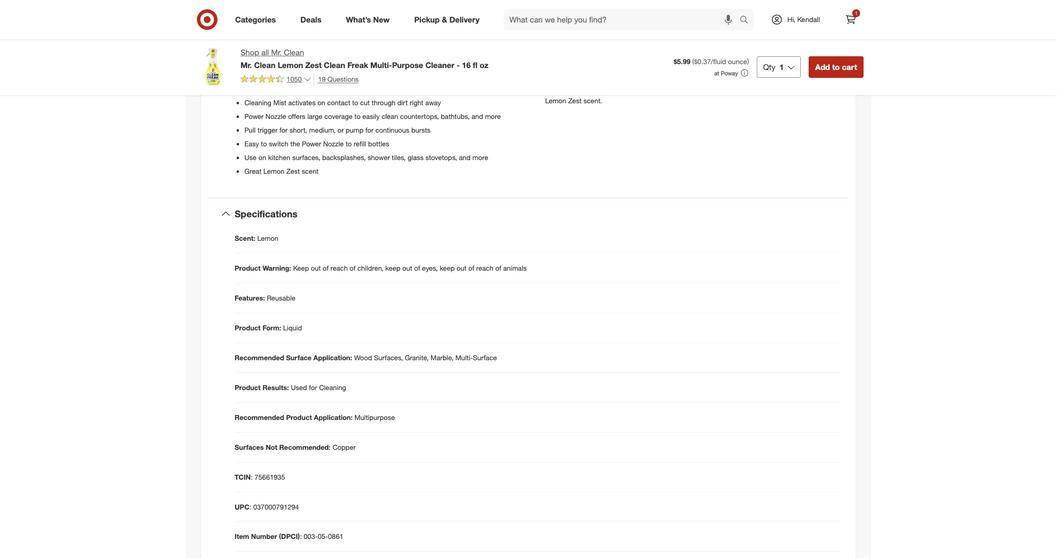 Task type: vqa. For each thing, say whether or not it's contained in the screenshot.


Task type: describe. For each thing, give the bounding box(es) containing it.
75661935
[[255, 473, 285, 482]]

offers
[[288, 112, 306, 120]]

glass
[[408, 153, 424, 162]]

upc
[[235, 503, 250, 511]]

short,
[[290, 126, 307, 134]]

2 keep from the left
[[440, 264, 455, 272]]

eyes,
[[422, 264, 438, 272]]

power*
[[293, 85, 315, 93]]

1 surface from the left
[[286, 354, 312, 362]]

for right used
[[309, 384, 317, 392]]

at poway
[[715, 70, 739, 77]]

all inside clean freak mist multi-surface cleaning spray muscles through grime, tough dirt, and grease to make messes a distant memory. use it from any angle to put hard-to-reach dirt away for good. and to top it all off, clean freak mist multi-purpose spray leaves your home smelling fresh with a lemon zest scent.
[[585, 87, 592, 95]]

recommended surface application: wood surfaces, granite, marble, multi-surface
[[235, 354, 497, 362]]

0 vertical spatial more
[[485, 112, 501, 120]]

includes 1 starter kit
[[245, 71, 309, 79]]

scent.
[[584, 96, 602, 105]]

1 horizontal spatial mr.
[[271, 48, 282, 57]]

for up switch
[[280, 126, 288, 134]]

includes
[[245, 71, 270, 79]]

upc : 037000791294
[[235, 503, 299, 511]]

features: reusable
[[235, 294, 296, 302]]

1 for qty 1
[[780, 62, 784, 72]]

hi,
[[788, 15, 796, 24]]

2 vertical spatial :
[[300, 533, 302, 541]]

0 vertical spatial a
[[590, 77, 593, 85]]

put
[[721, 77, 731, 85]]

0 horizontal spatial power
[[245, 112, 264, 120]]

messes
[[564, 77, 588, 85]]

$5.99
[[674, 57, 691, 66]]

application: for recommended surface application:
[[314, 354, 352, 362]]

0 horizontal spatial on
[[259, 153, 266, 162]]

2 horizontal spatial 1
[[855, 10, 858, 16]]

reusable
[[267, 294, 296, 302]]

003-
[[304, 533, 318, 541]]

fl
[[473, 60, 478, 70]]

cart
[[842, 62, 858, 72]]

purpose inside clean freak mist multi-surface cleaning spray muscles through grime, tough dirt, and grease to make messes a distant memory. use it from any angle to put hard-to-reach dirt away for good. and to top it all off, clean freak mist multi-purpose spray leaves your home smelling fresh with a lemon zest scent.
[[676, 87, 701, 95]]

1 for includes 1 starter kit
[[272, 71, 276, 79]]

ounce
[[728, 57, 747, 66]]

clean up make
[[545, 67, 563, 75]]

3 out from the left
[[457, 264, 467, 272]]

kendall
[[798, 15, 820, 24]]

(
[[693, 57, 695, 66]]

1 horizontal spatial spray
[[669, 67, 686, 75]]

top
[[568, 87, 578, 95]]

or
[[338, 126, 344, 134]]

05-
[[318, 533, 328, 541]]

muscles
[[688, 67, 713, 75]]

what's new link
[[338, 9, 402, 30]]

1 vertical spatial more
[[473, 153, 488, 162]]

multi- inside shop all mr. clean mr. clean lemon zest clean freak multi-purpose cleaner - 16 fl oz
[[371, 60, 392, 70]]

bleach
[[426, 85, 446, 93]]

item number (dpci) : 003-05-0861
[[235, 533, 344, 541]]

0 vertical spatial cleaning
[[245, 98, 272, 107]]

away inside clean freak mist multi-surface cleaning spray muscles through grime, tough dirt, and grease to make messes a distant memory. use it from any angle to put hard-to-reach dirt away for good. and to top it all off, clean freak mist multi-purpose spray leaves your home smelling fresh with a lemon zest scent.
[[790, 77, 805, 85]]

easy to switch the power nozzle to refill bottles
[[245, 140, 389, 148]]

for down easily
[[366, 126, 374, 134]]

deals
[[301, 14, 322, 24]]

0 vertical spatial it
[[660, 77, 664, 85]]

2 surface from the left
[[473, 354, 497, 362]]

great lemon zest scent
[[245, 167, 319, 175]]

1 horizontal spatial multi-
[[456, 354, 473, 362]]

countertops,
[[400, 112, 439, 120]]

0 horizontal spatial it
[[580, 87, 583, 95]]

shop
[[241, 48, 259, 57]]

categories link
[[227, 9, 288, 30]]

2 horizontal spatial the
[[329, 85, 339, 93]]

clean freak mist multi-surface cleaning spray muscles through grime, tough dirt, and grease to make messes a distant memory. use it from any angle to put hard-to-reach dirt away for good. and to top it all off, clean freak mist multi-purpose spray leaves your home smelling fresh with a lemon zest scent.
[[545, 67, 841, 105]]

037000791294
[[253, 503, 299, 511]]

19 questions link
[[314, 74, 359, 85]]

1 of from the left
[[323, 264, 329, 272]]

lemon inside clean freak mist multi-surface cleaning spray muscles through grime, tough dirt, and grease to make messes a distant memory. use it from any angle to put hard-to-reach dirt away for good. and to top it all off, clean freak mist multi-purpose spray leaves your home smelling fresh with a lemon zest scent.
[[545, 96, 567, 105]]

recommended for recommended product application: multipurpose
[[235, 413, 284, 422]]

2 vertical spatial mist
[[273, 98, 287, 107]]

cleaning mist activates on contact to cut through dirt right away
[[245, 98, 441, 107]]

at
[[715, 70, 720, 77]]

leaves
[[722, 87, 741, 95]]

(dpci)
[[279, 533, 300, 541]]

3x
[[245, 85, 252, 93]]

great
[[245, 167, 262, 175]]

lemon inside shop all mr. clean mr. clean lemon zest clean freak multi-purpose cleaner - 16 fl oz
[[278, 60, 303, 70]]

0 vertical spatial nozzle
[[266, 112, 286, 120]]

1 vertical spatial nozzle
[[323, 140, 344, 148]]

1 horizontal spatial power
[[302, 140, 321, 148]]

1 out from the left
[[311, 264, 321, 272]]

delivery
[[450, 14, 480, 24]]

pull
[[245, 126, 256, 134]]

qty 1
[[764, 62, 784, 72]]

scent:
[[235, 234, 255, 242]]

pickup
[[414, 14, 440, 24]]

make
[[545, 77, 562, 85]]

bottles
[[368, 140, 389, 148]]

surfaces
[[235, 443, 264, 452]]

1 horizontal spatial the
[[291, 140, 300, 148]]

0 horizontal spatial cleaning
[[265, 85, 291, 93]]

cleaner
[[401, 85, 424, 93]]

smelling
[[778, 87, 803, 95]]

copper
[[333, 443, 356, 452]]

grime,
[[741, 67, 760, 75]]

*vs.
[[317, 85, 327, 93]]

0 horizontal spatial use
[[245, 153, 257, 162]]

used
[[291, 384, 307, 392]]

0 horizontal spatial mr.
[[241, 60, 252, 70]]

zest inside shop all mr. clean mr. clean lemon zest clean freak multi-purpose cleaner - 16 fl oz
[[305, 60, 322, 70]]

recommended product application: multipurpose
[[235, 413, 395, 422]]

new
[[373, 14, 390, 24]]

search button
[[735, 9, 759, 32]]

features:
[[235, 294, 265, 302]]

add to cart
[[816, 62, 858, 72]]

wood
[[354, 354, 372, 362]]

1 link
[[841, 9, 862, 30]]

3x the cleaning power* *vs. the leading all purpose cleaner bleach spray on kitchen grease
[[245, 85, 521, 93]]

: for upc
[[250, 503, 251, 511]]

large
[[307, 112, 323, 120]]

reach inside clean freak mist multi-surface cleaning spray muscles through grime, tough dirt, and grease to make messes a distant memory. use it from any angle to put hard-to-reach dirt away for good. and to top it all off, clean freak mist multi-purpose spray leaves your home smelling fresh with a lemon zest scent.
[[758, 77, 775, 85]]

19
[[318, 75, 326, 83]]

0861
[[328, 533, 344, 541]]

distant
[[595, 77, 616, 85]]

poway
[[721, 70, 739, 77]]

3 of from the left
[[414, 264, 420, 272]]

product results: used for cleaning
[[235, 384, 346, 392]]

1 horizontal spatial mist
[[584, 67, 597, 75]]

keep
[[293, 264, 309, 272]]

cleaning inside clean freak mist multi-surface cleaning spray muscles through grime, tough dirt, and grease to make messes a distant memory. use it from any angle to put hard-to-reach dirt away for good. and to top it all off, clean freak mist multi-purpose spray leaves your home smelling fresh with a lemon zest scent.
[[641, 67, 667, 75]]

leading
[[341, 85, 363, 93]]

contact
[[327, 98, 350, 107]]

scent: lemon
[[235, 234, 279, 242]]

4 of from the left
[[469, 264, 475, 272]]

animals
[[503, 264, 527, 272]]

pickup & delivery
[[414, 14, 480, 24]]

medium,
[[309, 126, 336, 134]]

multipurpose
[[355, 413, 395, 422]]

your
[[743, 87, 757, 95]]



Task type: locate. For each thing, give the bounding box(es) containing it.
oz
[[480, 60, 489, 70]]

use left from on the right of the page
[[646, 77, 658, 85]]

1 vertical spatial power
[[302, 140, 321, 148]]

power up pull
[[245, 112, 264, 120]]

to inside button
[[833, 62, 840, 72]]

dirt
[[777, 77, 788, 85], [398, 98, 408, 107]]

zest left scent
[[287, 167, 300, 175]]

pump
[[346, 126, 364, 134]]

1 horizontal spatial grease
[[809, 67, 829, 75]]

mist down memory.
[[643, 87, 657, 95]]

5 of from the left
[[496, 264, 502, 272]]

grease up good.
[[809, 67, 829, 75]]

0 vertical spatial kitchen
[[476, 85, 499, 93]]

1 horizontal spatial and
[[472, 112, 483, 120]]

0 horizontal spatial nozzle
[[266, 112, 286, 120]]

qty
[[764, 62, 776, 72]]

a
[[590, 77, 593, 85], [837, 87, 841, 95]]

memory.
[[618, 77, 644, 85]]

0 vertical spatial multi-
[[371, 60, 392, 70]]

the down short,
[[291, 140, 300, 148]]

1 vertical spatial it
[[580, 87, 583, 95]]

1 vertical spatial a
[[837, 87, 841, 95]]

the right 3x
[[254, 85, 264, 93]]

2 out from the left
[[403, 264, 412, 272]]

surfaces,
[[374, 354, 403, 362]]

application: up copper
[[314, 413, 353, 422]]

continuous
[[376, 126, 410, 134]]

zest inside clean freak mist multi-surface cleaning spray muscles through grime, tough dirt, and grease to make messes a distant memory. use it from any angle to put hard-to-reach dirt away for good. and to top it all off, clean freak mist multi-purpose spray leaves your home smelling fresh with a lemon zest scent.
[[569, 96, 582, 105]]

pickup & delivery link
[[406, 9, 492, 30]]

reach up home
[[758, 77, 775, 85]]

surface up used
[[286, 354, 312, 362]]

recommended
[[235, 354, 284, 362], [235, 413, 284, 422]]

1 horizontal spatial reach
[[477, 264, 494, 272]]

keep
[[386, 264, 401, 272], [440, 264, 455, 272]]

any
[[682, 77, 693, 85]]

nozzle down pull trigger for short, medium, or pump for continuous bursts
[[323, 140, 344, 148]]

and right dirt,
[[795, 67, 807, 75]]

nozzle up trigger
[[266, 112, 286, 120]]

product left warning:
[[235, 264, 261, 272]]

mist
[[584, 67, 597, 75], [643, 87, 657, 95], [273, 98, 287, 107]]

0 horizontal spatial spray
[[448, 85, 465, 93]]

trigger
[[258, 126, 278, 134]]

1 right qty
[[780, 62, 784, 72]]

1 vertical spatial application:
[[314, 413, 353, 422]]

0 vertical spatial grease
[[809, 67, 829, 75]]

1 vertical spatial cleaning
[[319, 384, 346, 392]]

use down easy
[[245, 153, 257, 162]]

mist left activates
[[273, 98, 287, 107]]

freak inside shop all mr. clean mr. clean lemon zest clean freak multi-purpose cleaner - 16 fl oz
[[348, 60, 368, 70]]

0 horizontal spatial kitchen
[[268, 153, 291, 162]]

children,
[[358, 264, 384, 272]]

highlights
[[235, 53, 272, 63]]

for inside clean freak mist multi-surface cleaning spray muscles through grime, tough dirt, and grease to make messes a distant memory. use it from any angle to put hard-to-reach dirt away for good. and to top it all off, clean freak mist multi-purpose spray leaves your home smelling fresh with a lemon zest scent.
[[807, 77, 815, 85]]

freak
[[348, 60, 368, 70], [565, 67, 582, 75], [625, 87, 642, 95]]

lemon right scent:
[[257, 234, 279, 242]]

hi, kendall
[[788, 15, 820, 24]]

to-
[[750, 77, 758, 85]]

freak down memory.
[[625, 87, 642, 95]]

0 horizontal spatial cleaning
[[245, 98, 272, 107]]

and right 'stovetops,'
[[459, 153, 471, 162]]

1 horizontal spatial cleaning
[[319, 384, 346, 392]]

it left from on the right of the page
[[660, 77, 664, 85]]

surfaces not recommended: copper
[[235, 443, 356, 452]]

1050 link
[[241, 74, 312, 86]]

all up cut
[[365, 85, 372, 93]]

1 horizontal spatial all
[[365, 85, 372, 93]]

$0.37
[[695, 57, 711, 66]]

cleaning right used
[[319, 384, 346, 392]]

image of mr. clean lemon zest clean freak multi-purpose cleaner - 16 fl oz image
[[194, 47, 233, 86]]

zest
[[305, 60, 322, 70], [569, 96, 582, 105], [287, 167, 300, 175]]

0 horizontal spatial keep
[[386, 264, 401, 272]]

reach left animals
[[477, 264, 494, 272]]

out right the keep
[[311, 264, 321, 272]]

0 vertical spatial cleaning
[[641, 67, 667, 75]]

1 horizontal spatial a
[[837, 87, 841, 95]]

use inside clean freak mist multi-surface cleaning spray muscles through grime, tough dirt, and grease to make messes a distant memory. use it from any angle to put hard-to-reach dirt away for good. and to top it all off, clean freak mist multi-purpose spray leaves your home smelling fresh with a lemon zest scent.
[[646, 77, 658, 85]]

0 vertical spatial mist
[[584, 67, 597, 75]]

search
[[735, 15, 759, 25]]

clean up includes
[[254, 60, 276, 70]]

tcin : 75661935
[[235, 473, 285, 482]]

it right top at right top
[[580, 87, 583, 95]]

spray down angle
[[703, 87, 720, 95]]

use on kitchen surfaces, backsplashes, shower tiles, glass stovetops, and more
[[245, 153, 488, 162]]

)
[[747, 57, 749, 66]]

mr. down shop
[[241, 60, 252, 70]]

1 horizontal spatial away
[[790, 77, 805, 85]]

purpose left cleaner
[[374, 85, 399, 93]]

kitchen down oz
[[476, 85, 499, 93]]

product left results:
[[235, 384, 261, 392]]

0 horizontal spatial multi-
[[371, 60, 392, 70]]

dirt down dirt,
[[777, 77, 788, 85]]

2 horizontal spatial and
[[795, 67, 807, 75]]

spray
[[669, 67, 686, 75], [448, 85, 465, 93], [703, 87, 720, 95]]

spray right bleach
[[448, 85, 465, 93]]

power up surfaces,
[[302, 140, 321, 148]]

away down bleach
[[426, 98, 441, 107]]

1 horizontal spatial zest
[[305, 60, 322, 70]]

cleaning down includes 1 starter kit
[[265, 85, 291, 93]]

surface right 'marble,'
[[473, 354, 497, 362]]

1 horizontal spatial on
[[318, 98, 325, 107]]

all left off,
[[585, 87, 592, 95]]

1 horizontal spatial use
[[646, 77, 658, 85]]

bathtubs,
[[441, 112, 470, 120]]

1 vertical spatial and
[[472, 112, 483, 120]]

on down '*vs.' on the left of the page
[[318, 98, 325, 107]]

2 horizontal spatial on
[[467, 85, 475, 93]]

2 of from the left
[[350, 264, 356, 272]]

keep right the children,
[[386, 264, 401, 272]]

:
[[251, 473, 253, 482], [250, 503, 251, 511], [300, 533, 302, 541]]

2 recommended from the top
[[235, 413, 284, 422]]

kitchen down switch
[[268, 153, 291, 162]]

multi- down from on the right of the page
[[658, 87, 676, 95]]

and right bathtubs,
[[472, 112, 483, 120]]

1 recommended from the top
[[235, 354, 284, 362]]

on up great at the top
[[259, 153, 266, 162]]

1 horizontal spatial out
[[403, 264, 412, 272]]

0 horizontal spatial purpose
[[374, 85, 399, 93]]

1 right kendall
[[855, 10, 858, 16]]

2 vertical spatial zest
[[287, 167, 300, 175]]

0 vertical spatial through
[[715, 67, 739, 75]]

on down '16'
[[467, 85, 475, 93]]

more right 'stovetops,'
[[473, 153, 488, 162]]

dirt left right
[[398, 98, 408, 107]]

product for product form: liquid
[[235, 324, 261, 332]]

application:
[[314, 354, 352, 362], [314, 413, 353, 422]]

purpose
[[374, 85, 399, 93], [676, 87, 701, 95]]

tough
[[762, 67, 779, 75]]

1 vertical spatial mr.
[[241, 60, 252, 70]]

1 vertical spatial zest
[[569, 96, 582, 105]]

grease inside clean freak mist multi-surface cleaning spray muscles through grime, tough dirt, and grease to make messes a distant memory. use it from any angle to put hard-to-reach dirt away for good. and to top it all off, clean freak mist multi-purpose spray leaves your home smelling fresh with a lemon zest scent.
[[809, 67, 829, 75]]

1 horizontal spatial keep
[[440, 264, 455, 272]]

What can we help you find? suggestions appear below search field
[[504, 9, 742, 30]]

1 horizontal spatial 1
[[780, 62, 784, 72]]

for up fresh
[[807, 77, 815, 85]]

and inside clean freak mist multi-surface cleaning spray muscles through grime, tough dirt, and grease to make messes a distant memory. use it from any angle to put hard-to-reach dirt away for good. and to top it all off, clean freak mist multi-purpose spray leaves your home smelling fresh with a lemon zest scent.
[[795, 67, 807, 75]]

product for product results: used for cleaning
[[235, 384, 261, 392]]

: for tcin
[[251, 473, 253, 482]]

a right "with" on the right
[[837, 87, 841, 95]]

0 vertical spatial application:
[[314, 354, 352, 362]]

keep right eyes,
[[440, 264, 455, 272]]

power nozzle offers large coverage to easily clean countertops, bathtubs, and more
[[245, 112, 501, 120]]

2 vertical spatial and
[[459, 153, 471, 162]]

dirt inside clean freak mist multi-surface cleaning spray muscles through grime, tough dirt, and grease to make messes a distant memory. use it from any angle to put hard-to-reach dirt away for good. and to top it all off, clean freak mist multi-purpose spray leaves your home smelling fresh with a lemon zest scent.
[[777, 77, 788, 85]]

a left distant
[[590, 77, 593, 85]]

application: for recommended product application:
[[314, 413, 353, 422]]

out left eyes,
[[403, 264, 412, 272]]

: left 037000791294
[[250, 503, 251, 511]]

1 vertical spatial kitchen
[[268, 153, 291, 162]]

shop all mr. clean mr. clean lemon zest clean freak multi-purpose cleaner - 16 fl oz
[[241, 48, 489, 70]]

item
[[235, 533, 249, 541]]

zest up kit
[[305, 60, 322, 70]]

0 vertical spatial use
[[646, 77, 658, 85]]

tiles,
[[392, 153, 406, 162]]

0 vertical spatial on
[[467, 85, 475, 93]]

through down 3x the cleaning power* *vs. the leading all purpose cleaner bleach spray on kitchen grease
[[372, 98, 396, 107]]

dirt,
[[781, 67, 793, 75]]

1 horizontal spatial freak
[[565, 67, 582, 75]]

grease left and
[[501, 85, 521, 93]]

and
[[545, 87, 558, 95]]

0 horizontal spatial zest
[[287, 167, 300, 175]]

freak up messes
[[565, 67, 582, 75]]

1 horizontal spatial purpose
[[676, 87, 701, 95]]

0 horizontal spatial reach
[[331, 264, 348, 272]]

clean down distant
[[605, 87, 623, 95]]

0 horizontal spatial 1
[[272, 71, 276, 79]]

multi- up 3x the cleaning power* *vs. the leading all purpose cleaner bleach spray on kitchen grease
[[371, 60, 392, 70]]

lemon
[[278, 60, 303, 70], [545, 96, 567, 105], [264, 167, 285, 175], [257, 234, 279, 242]]

1
[[855, 10, 858, 16], [780, 62, 784, 72], [272, 71, 276, 79]]

specifications button
[[209, 198, 848, 230]]

more right bathtubs,
[[485, 112, 501, 120]]

1 vertical spatial recommended
[[235, 413, 284, 422]]

0 horizontal spatial freak
[[348, 60, 368, 70]]

purpose down any
[[676, 87, 701, 95]]

all inside shop all mr. clean mr. clean lemon zest clean freak multi-purpose cleaner - 16 fl oz
[[261, 48, 269, 57]]

the down 19 questions
[[329, 85, 339, 93]]

0 horizontal spatial through
[[372, 98, 396, 107]]

recommended:
[[279, 443, 331, 452]]

activates
[[288, 98, 316, 107]]

1 horizontal spatial nozzle
[[323, 140, 344, 148]]

reach
[[758, 77, 775, 85], [331, 264, 348, 272], [477, 264, 494, 272]]

clean up starter
[[284, 48, 304, 57]]

0 vertical spatial :
[[251, 473, 253, 482]]

0 horizontal spatial and
[[459, 153, 471, 162]]

1 vertical spatial through
[[372, 98, 396, 107]]

0 horizontal spatial surface
[[286, 354, 312, 362]]

recommended down product form: liquid on the left bottom
[[235, 354, 284, 362]]

clean up 19 questions
[[324, 60, 345, 70]]

lemon down and
[[545, 96, 567, 105]]

fresh
[[805, 87, 820, 95]]

starter
[[278, 71, 299, 79]]

easily
[[363, 112, 380, 120]]

0 horizontal spatial multi-
[[599, 67, 617, 75]]

multi-
[[371, 60, 392, 70], [456, 354, 473, 362]]

1 vertical spatial grease
[[501, 85, 521, 93]]

1050
[[287, 75, 302, 83]]

1 horizontal spatial dirt
[[777, 77, 788, 85]]

for
[[807, 77, 815, 85], [280, 126, 288, 134], [366, 126, 374, 134], [309, 384, 317, 392]]

0 horizontal spatial a
[[590, 77, 593, 85]]

away
[[790, 77, 805, 85], [426, 98, 441, 107]]

0 vertical spatial and
[[795, 67, 807, 75]]

use
[[646, 77, 658, 85], [245, 153, 257, 162]]

1 left starter
[[272, 71, 276, 79]]

1 vertical spatial mist
[[643, 87, 657, 95]]

2 horizontal spatial mist
[[643, 87, 657, 95]]

shower
[[368, 153, 390, 162]]

2 horizontal spatial all
[[585, 87, 592, 95]]

zest down top at right top
[[569, 96, 582, 105]]

recommended up surfaces
[[235, 413, 284, 422]]

1 vertical spatial dirt
[[398, 98, 408, 107]]

2 horizontal spatial freak
[[625, 87, 642, 95]]

multi- right 'marble,'
[[456, 354, 473, 362]]

easy
[[245, 140, 259, 148]]

0 vertical spatial mr.
[[271, 48, 282, 57]]

0 horizontal spatial mist
[[273, 98, 287, 107]]

away up 'smelling'
[[790, 77, 805, 85]]

product down used
[[286, 413, 312, 422]]

cleaning down 3x
[[245, 98, 272, 107]]

cleaning up from on the right of the page
[[641, 67, 667, 75]]

through inside clean freak mist multi-surface cleaning spray muscles through grime, tough dirt, and grease to make messes a distant memory. use it from any angle to put hard-to-reach dirt away for good. and to top it all off, clean freak mist multi-purpose spray leaves your home smelling fresh with a lemon zest scent.
[[715, 67, 739, 75]]

0 vertical spatial power
[[245, 112, 264, 120]]

1 vertical spatial cleaning
[[265, 85, 291, 93]]

scent
[[302, 167, 319, 175]]

0 horizontal spatial grease
[[501, 85, 521, 93]]

reach left the children,
[[331, 264, 348, 272]]

spray up from on the right of the page
[[669, 67, 686, 75]]

purpose
[[392, 60, 423, 70]]

categories
[[235, 14, 276, 24]]

of left animals
[[496, 264, 502, 272]]

surface
[[617, 67, 639, 75]]

0 horizontal spatial away
[[426, 98, 441, 107]]

out right eyes,
[[457, 264, 467, 272]]

0 horizontal spatial all
[[261, 48, 269, 57]]

2 horizontal spatial reach
[[758, 77, 775, 85]]

1 vertical spatial away
[[426, 98, 441, 107]]

2 horizontal spatial out
[[457, 264, 467, 272]]

1 vertical spatial multi-
[[658, 87, 676, 95]]

all right shop
[[261, 48, 269, 57]]

application: left the wood
[[314, 354, 352, 362]]

product for product warning: keep out of reach of children, keep out of eyes, keep out of reach of animals
[[235, 264, 261, 272]]

recommended for recommended surface application: wood surfaces, granite, marble, multi-surface
[[235, 354, 284, 362]]

$5.99 ( $0.37 /fluid ounce )
[[674, 57, 749, 66]]

0 vertical spatial zest
[[305, 60, 322, 70]]

angle
[[695, 77, 711, 85]]

: left 003- at the bottom of page
[[300, 533, 302, 541]]

of left eyes,
[[414, 264, 420, 272]]

questions
[[328, 75, 359, 83]]

mr. up includes 1 starter kit
[[271, 48, 282, 57]]

clean
[[284, 48, 304, 57], [254, 60, 276, 70], [324, 60, 345, 70], [545, 67, 563, 75], [605, 87, 623, 95]]

1 horizontal spatial multi-
[[658, 87, 676, 95]]

0 horizontal spatial the
[[254, 85, 264, 93]]

add to cart button
[[809, 56, 864, 78]]

multi-
[[599, 67, 617, 75], [658, 87, 676, 95]]

lemon right great at the top
[[264, 167, 285, 175]]

power
[[245, 112, 264, 120], [302, 140, 321, 148]]

of right the keep
[[323, 264, 329, 272]]

2 horizontal spatial zest
[[569, 96, 582, 105]]

freak up questions
[[348, 60, 368, 70]]

2 horizontal spatial spray
[[703, 87, 720, 95]]

multi- up distant
[[599, 67, 617, 75]]

pull trigger for short, medium, or pump for continuous bursts
[[245, 126, 431, 134]]

of right eyes,
[[469, 264, 475, 272]]

lemon up starter
[[278, 60, 303, 70]]

: left the 75661935
[[251, 473, 253, 482]]

0 vertical spatial multi-
[[599, 67, 617, 75]]

1 vertical spatial :
[[250, 503, 251, 511]]

1 vertical spatial multi-
[[456, 354, 473, 362]]

through up put
[[715, 67, 739, 75]]

1 keep from the left
[[386, 264, 401, 272]]

mist up messes
[[584, 67, 597, 75]]

not
[[266, 443, 278, 452]]

1 vertical spatial on
[[318, 98, 325, 107]]

product left form:
[[235, 324, 261, 332]]

0 horizontal spatial dirt
[[398, 98, 408, 107]]

of left the children,
[[350, 264, 356, 272]]

off,
[[594, 87, 603, 95]]



